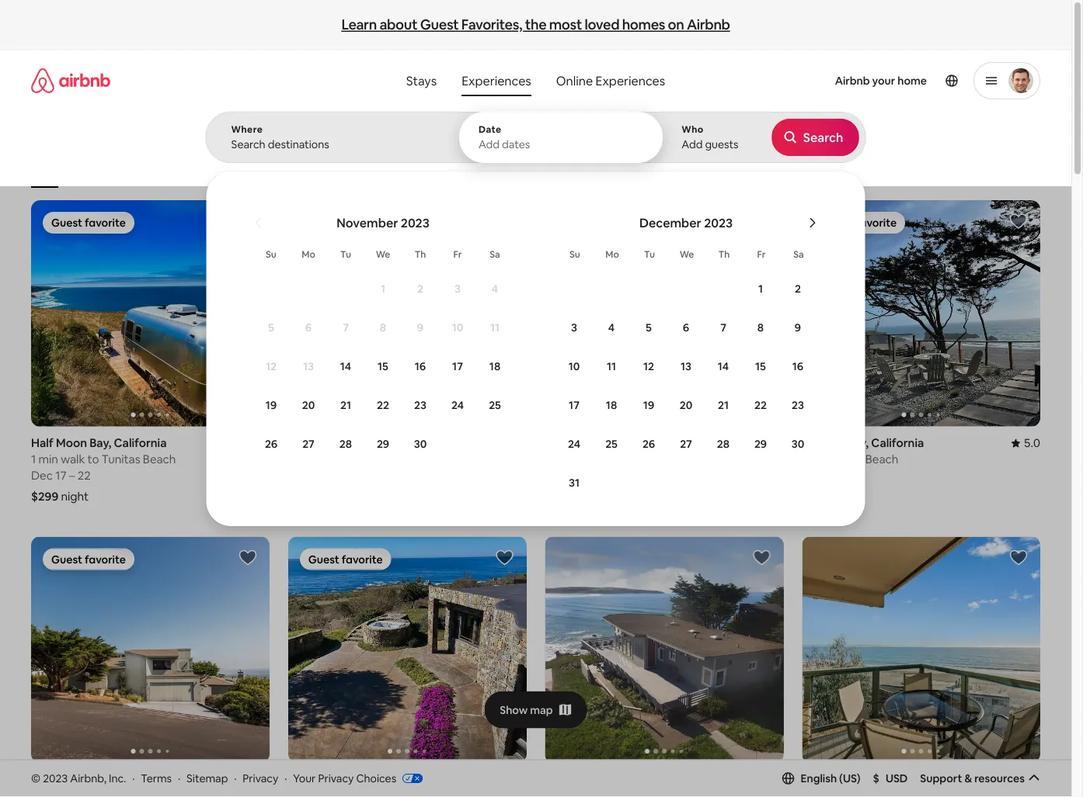 Task type: describe. For each thing, give the bounding box(es) containing it.
2 button for december 2023
[[779, 270, 817, 308]]

1 23 button from the left
[[402, 387, 439, 424]]

date
[[479, 124, 502, 136]]

1 inside half moon bay, california 1 min walk to tunitas beach dec 17 – 22 $299 night
[[31, 452, 36, 467]]

21 for 2nd 21 button from left
[[718, 399, 729, 413]]

experiences button
[[449, 65, 544, 96]]

2 23 from the left
[[792, 399, 804, 413]]

about
[[379, 15, 417, 33]]

1 vertical spatial 4 button
[[593, 309, 630, 347]]

on
[[668, 15, 684, 33]]

beach for cruz,
[[327, 452, 361, 467]]

19 for first the 19 button from the left
[[266, 399, 277, 413]]

15 for first the 15 button from the left
[[378, 360, 388, 374]]

dec inside half moon bay, california 1 min walk to tunitas beach dec 17 – 22 $299 night
[[31, 468, 53, 484]]

– inside "moss landing, california on the beach nov 26 – dec 1 $366"
[[585, 468, 591, 484]]

31
[[569, 476, 580, 490]]

(us)
[[839, 772, 861, 786]]

night
[[61, 489, 89, 505]]

online experiences
[[556, 73, 665, 89]]

1 horizontal spatial 10 button
[[556, 348, 593, 385]]

cabins
[[390, 165, 420, 177]]

1 26 button from the left
[[253, 426, 290, 463]]

dec inside "moss landing, california on the beach nov 26 – dec 1 $366"
[[593, 468, 615, 484]]

1 5 button from the left
[[253, 309, 290, 347]]

beach inside the "bodega bay, california on wrights beach"
[[865, 452, 898, 467]]

1 29 button from the left
[[364, 426, 402, 463]]

to
[[87, 452, 99, 467]]

learn about guest favorites, the most loved homes on airbnb link
[[335, 9, 736, 40]]

moon
[[56, 436, 87, 451]]

guests
[[705, 138, 739, 152]]

national
[[748, 165, 784, 177]]

0 vertical spatial 3
[[455, 282, 461, 296]]

bay, for bodega bay, california
[[76, 773, 98, 788]]

airbnb your home link
[[826, 64, 936, 97]]

amazing for amazing views
[[452, 165, 491, 177]]

2 19 button from the left
[[630, 387, 667, 424]]

1 su from the left
[[266, 249, 277, 261]]

22 inside half moon bay, california 1 min walk to tunitas beach dec 17 – 22 $299 night
[[77, 468, 91, 484]]

1 21 button from the left
[[327, 387, 364, 424]]

learn
[[341, 15, 377, 33]]

december 2023
[[639, 215, 733, 231]]

14 for second '14' button from the right
[[340, 360, 351, 374]]

pools
[[198, 165, 222, 177]]

5.0 out of 5 average rating image
[[1011, 436, 1040, 451]]

add for add guests
[[682, 138, 703, 152]]

1 5 from the left
[[268, 321, 274, 335]]

0 vertical spatial add to wishlist: bodega bay, california image
[[1009, 212, 1028, 231]]

stays
[[406, 73, 437, 89]]

0 vertical spatial 17 button
[[439, 348, 476, 385]]

sitemap link
[[187, 772, 228, 786]]

1 button for november 2023
[[364, 270, 402, 308]]

2 su from the left
[[570, 249, 580, 261]]

on for santa
[[288, 452, 304, 467]]

1 horizontal spatial 22
[[377, 399, 389, 413]]

loved
[[585, 15, 619, 33]]

1 horizontal spatial 17 button
[[556, 387, 593, 424]]

2 23 button from the left
[[779, 387, 817, 424]]

1 tu from the left
[[340, 249, 351, 261]]

1 we from the left
[[376, 249, 390, 261]]

show map
[[500, 704, 553, 718]]

learn about guest favorites, the most loved homes on airbnb
[[341, 15, 730, 33]]

bodega bay, california on wrights beach
[[802, 436, 924, 467]]

$ usd
[[873, 772, 908, 786]]

1 6 from the left
[[305, 321, 312, 335]]

1 horizontal spatial 18
[[606, 399, 617, 413]]

1 vertical spatial 18 button
[[593, 387, 630, 424]]

the for cruz,
[[307, 452, 325, 467]]

2 13 button from the left
[[667, 348, 705, 385]]

12 for second 12 button from the right
[[266, 360, 277, 374]]

2 26 button from the left
[[630, 426, 667, 463]]

omg!
[[620, 165, 645, 177]]

cruz,
[[322, 436, 350, 451]]

what can we help you find? tab list
[[394, 65, 544, 96]]

stays button
[[394, 65, 449, 96]]

map
[[530, 704, 553, 718]]

2 mo from the left
[[605, 249, 619, 261]]

bodega for bodega bay, california on wrights beach
[[802, 436, 844, 451]]

skiing
[[688, 165, 714, 177]]

1 28 button from the left
[[327, 426, 364, 463]]

min
[[38, 452, 58, 467]]

13 for second the '13' button
[[681, 360, 692, 374]]

1 vertical spatial 11 button
[[593, 348, 630, 385]]

landing,
[[576, 436, 622, 451]]

big sur, california
[[288, 773, 383, 788]]

where
[[231, 124, 263, 136]]

0 vertical spatial 18
[[489, 360, 501, 374]]

inc.
[[109, 772, 126, 786]]

santa cruz, california on the beach
[[288, 436, 406, 467]]

bay, for bodega bay, california on wrights beach
[[847, 436, 869, 451]]

2 15 button from the left
[[742, 348, 779, 385]]

2 21 button from the left
[[705, 387, 742, 424]]

1 horizontal spatial 11
[[607, 360, 616, 374]]

none search field containing stays
[[206, 50, 1083, 527]]

$
[[873, 772, 879, 786]]

english (us)
[[801, 772, 861, 786]]

add to wishlist: aptos, california image
[[1009, 549, 1028, 568]]

guest
[[420, 15, 459, 33]]

©
[[31, 772, 41, 786]]

1 fr from the left
[[453, 249, 462, 261]]

bodega bay, california
[[31, 773, 153, 788]]

your privacy choices
[[293, 772, 396, 786]]

airbnb your home
[[835, 74, 927, 88]]

1 mo from the left
[[302, 249, 315, 261]]

4.94 out of 5 average rating image
[[747, 773, 783, 788]]

bay, inside half moon bay, california 1 min walk to tunitas beach dec 17 – 22 $299 night
[[89, 436, 111, 451]]

parks
[[786, 165, 810, 177]]

show map button
[[484, 692, 587, 729]]

2 6 button from the left
[[667, 309, 705, 347]]

4.92
[[246, 436, 269, 451]]

your
[[293, 772, 316, 786]]

half
[[31, 436, 53, 451]]

half moon bay, california 1 min walk to tunitas beach dec 17 – 22 $299 night
[[31, 436, 176, 505]]

airbnb inside profile element
[[835, 74, 870, 88]]

20 for 1st 20 button from the left
[[302, 399, 315, 413]]

usd
[[886, 772, 908, 786]]

2 14 button from the left
[[705, 348, 742, 385]]

2 8 button from the left
[[742, 309, 779, 347]]

2 12 button from the left
[[630, 348, 667, 385]]

4 for the bottommost 4 button
[[608, 321, 615, 335]]

terms link
[[141, 772, 172, 786]]

1 12 button from the left
[[253, 348, 290, 385]]

2023 for november
[[401, 215, 429, 231]]

1 9 button from the left
[[402, 309, 439, 347]]

arctic
[[323, 165, 350, 177]]

1 6 button from the left
[[290, 309, 327, 347]]

english
[[801, 772, 837, 786]]

2 sa from the left
[[794, 249, 804, 261]]

4.94 out of 5 average rating image
[[234, 773, 269, 788]]

5.0
[[1024, 436, 1040, 451]]

support & resources button
[[920, 772, 1040, 786]]

2 horizontal spatial 17
[[569, 399, 580, 413]]

© 2023 airbnb, inc. ·
[[31, 772, 135, 786]]

4 · from the left
[[284, 772, 287, 786]]

your privacy choices link
[[293, 772, 423, 787]]

privacy link
[[243, 772, 278, 786]]

views
[[493, 165, 518, 177]]

0 horizontal spatial airbnb
[[687, 15, 730, 33]]

2 29 from the left
[[754, 437, 767, 451]]

add to wishlist: big sur, california image
[[495, 549, 514, 568]]

airbnb,
[[70, 772, 106, 786]]

favorites,
[[461, 15, 522, 33]]

home
[[898, 74, 927, 88]]

0 horizontal spatial 25 button
[[476, 387, 514, 424]]

2 horizontal spatial 22
[[754, 399, 767, 413]]

25 for rightmost 25 button
[[605, 437, 618, 451]]

calendar application
[[225, 198, 1083, 507]]

most
[[549, 15, 582, 33]]

terms · sitemap · privacy ·
[[141, 772, 287, 786]]

3 · from the left
[[234, 772, 237, 786]]

california for moss landing, california on the beach nov 26 – dec 1 $366
[[625, 436, 678, 451]]

19 for 1st the 19 button from right
[[643, 399, 654, 413]]

1 vertical spatial 24 button
[[556, 426, 593, 463]]

beach inside half moon bay, california 1 min walk to tunitas beach dec 17 – 22 $299 night
[[143, 452, 176, 467]]

1 horizontal spatial 25 button
[[593, 426, 630, 463]]

0 horizontal spatial 11
[[490, 321, 500, 335]]

2 6 from the left
[[683, 321, 689, 335]]

2 7 button from the left
[[705, 309, 742, 347]]

– inside half moon bay, california 1 min walk to tunitas beach dec 17 – 22 $299 night
[[69, 468, 75, 484]]

amazing views
[[452, 165, 518, 177]]

15 for 2nd the 15 button from left
[[755, 360, 766, 374]]

2023 for december
[[704, 215, 733, 231]]

0 horizontal spatial 18 button
[[476, 348, 514, 385]]

2 7 from the left
[[720, 321, 726, 335]]

2 30 button from the left
[[779, 426, 817, 463]]

25 for 25 button to the left
[[489, 399, 501, 413]]

online experiences link
[[544, 65, 678, 96]]

0 horizontal spatial 10 button
[[439, 309, 476, 347]]

24 for the bottommost 24 button
[[568, 437, 580, 451]]

26 for first the 26 button from the right
[[642, 437, 655, 451]]

1 horizontal spatial 3 button
[[556, 309, 593, 347]]

november
[[337, 215, 398, 231]]

show
[[500, 704, 528, 718]]

0 horizontal spatial 3 button
[[439, 270, 476, 308]]

add to wishlist: half moon bay, california image
[[238, 212, 257, 231]]

2 9 button from the left
[[779, 309, 817, 347]]

online
[[556, 73, 593, 89]]

0 horizontal spatial 4 button
[[476, 270, 514, 308]]

walk
[[61, 452, 85, 467]]

1 horizontal spatial 17
[[452, 360, 463, 374]]

1 27 from the left
[[302, 437, 315, 451]]

the for landing,
[[564, 452, 582, 467]]

4.9 out of 5 average rating image
[[754, 436, 783, 451]]

24 for the left 24 button
[[451, 399, 464, 413]]

mansions
[[544, 165, 585, 177]]

tunitas
[[102, 452, 140, 467]]

31 button
[[556, 465, 593, 502]]

who
[[682, 124, 704, 136]]

21 for second 21 button from right
[[340, 399, 351, 413]]

national parks
[[748, 165, 810, 177]]

support
[[920, 772, 962, 786]]

1 horizontal spatial 3
[[571, 321, 577, 335]]



Task type: locate. For each thing, give the bounding box(es) containing it.
4 button
[[476, 270, 514, 308], [593, 309, 630, 347]]

1 beach from the left
[[143, 452, 176, 467]]

1 8 button from the left
[[364, 309, 402, 347]]

2 for december 2023
[[795, 282, 801, 296]]

0 horizontal spatial 15 button
[[364, 348, 402, 385]]

$299
[[31, 489, 58, 505]]

1 7 button from the left
[[327, 309, 364, 347]]

9
[[417, 321, 424, 335], [795, 321, 801, 335]]

1 15 button from the left
[[364, 348, 402, 385]]

dates
[[502, 138, 530, 152]]

0 horizontal spatial 16 button
[[402, 348, 439, 385]]

wrights
[[821, 452, 863, 467]]

· right terms link
[[178, 772, 180, 786]]

12 for 2nd 12 button
[[643, 360, 654, 374]]

1 horizontal spatial 4
[[608, 321, 615, 335]]

add inside who add guests
[[682, 138, 703, 152]]

25 button
[[476, 387, 514, 424], [593, 426, 630, 463]]

homes
[[622, 15, 665, 33]]

0 horizontal spatial tu
[[340, 249, 351, 261]]

1 30 button from the left
[[402, 426, 439, 463]]

Where field
[[231, 138, 434, 152]]

beach inside "moss landing, california on the beach nov 26 – dec 1 $366"
[[584, 452, 618, 467]]

1 horizontal spatial 8 button
[[742, 309, 779, 347]]

2023 right december
[[704, 215, 733, 231]]

22 up santa cruz, california on the beach
[[377, 399, 389, 413]]

the inside "moss landing, california on the beach nov 26 – dec 1 $366"
[[564, 452, 582, 467]]

2 experiences from the left
[[596, 73, 665, 89]]

1 horizontal spatial 2
[[795, 282, 801, 296]]

13
[[303, 360, 314, 374], [681, 360, 692, 374]]

4.94
[[246, 773, 269, 788], [760, 773, 783, 788]]

add down who
[[682, 138, 703, 152]]

0 horizontal spatial 28
[[339, 437, 352, 451]]

0 horizontal spatial 14 button
[[327, 348, 364, 385]]

2 30 from the left
[[792, 437, 804, 451]]

4.9
[[767, 436, 783, 451]]

1 vertical spatial 11
[[607, 360, 616, 374]]

0 horizontal spatial th
[[415, 249, 426, 261]]

5 button
[[253, 309, 290, 347], [630, 309, 667, 347]]

th down december 2023 on the right of page
[[719, 249, 730, 261]]

12 button
[[253, 348, 290, 385], [630, 348, 667, 385]]

None search field
[[206, 50, 1083, 527]]

17
[[452, 360, 463, 374], [569, 399, 580, 413], [55, 468, 67, 484]]

the for about
[[525, 15, 546, 33]]

design
[[253, 165, 284, 177]]

1 horizontal spatial 24 button
[[556, 426, 593, 463]]

· left the privacy "link"
[[234, 772, 237, 786]]

1 horizontal spatial 26
[[569, 468, 582, 484]]

1 19 from the left
[[266, 399, 277, 413]]

privacy inside 'link'
[[318, 772, 354, 786]]

1 horizontal spatial 10
[[569, 360, 580, 374]]

1 2 button from the left
[[402, 270, 439, 308]]

22 button up santa cruz, california on the beach
[[364, 387, 402, 424]]

24 button
[[439, 387, 476, 424], [556, 426, 593, 463]]

0 horizontal spatial 23 button
[[402, 387, 439, 424]]

0 horizontal spatial 20
[[302, 399, 315, 413]]

1 vertical spatial 18
[[606, 399, 617, 413]]

26 left santa
[[265, 437, 277, 451]]

1 4.94 from the left
[[246, 773, 269, 788]]

dec right 31 button
[[593, 468, 615, 484]]

23
[[414, 399, 427, 413], [792, 399, 804, 413]]

on for moss
[[545, 452, 561, 467]]

the down santa
[[307, 452, 325, 467]]

2 5 button from the left
[[630, 309, 667, 347]]

1 · from the left
[[132, 772, 135, 786]]

28 button
[[327, 426, 364, 463], [705, 426, 742, 463]]

19 up 4.92
[[266, 399, 277, 413]]

1 horizontal spatial 16 button
[[779, 348, 817, 385]]

0 horizontal spatial 27
[[302, 437, 315, 451]]

amazing for amazing pools
[[157, 165, 196, 177]]

1 horizontal spatial airbnb
[[835, 74, 870, 88]]

the down moss in the bottom of the page
[[564, 452, 582, 467]]

1 horizontal spatial 7 button
[[705, 309, 742, 347]]

we down december 2023 on the right of page
[[680, 249, 694, 261]]

4.94 left the big
[[246, 773, 269, 788]]

· right inc. at left
[[132, 772, 135, 786]]

1 button for december 2023
[[742, 270, 779, 308]]

26 button right landing,
[[630, 426, 667, 463]]

airbnb right on
[[687, 15, 730, 33]]

1 19 button from the left
[[253, 387, 290, 424]]

on inside the "bodega bay, california on wrights beach"
[[802, 452, 818, 467]]

0 horizontal spatial on
[[288, 452, 304, 467]]

2 22 button from the left
[[742, 387, 779, 424]]

7
[[343, 321, 349, 335], [720, 321, 726, 335]]

english (us) button
[[782, 772, 861, 786]]

2 tu from the left
[[644, 249, 655, 261]]

2 for november 2023
[[417, 282, 423, 296]]

17 inside half moon bay, california 1 min walk to tunitas beach dec 17 – 22 $299 night
[[55, 468, 67, 484]]

support & resources
[[920, 772, 1025, 786]]

bay, up wrights
[[847, 436, 869, 451]]

1 horizontal spatial 7
[[720, 321, 726, 335]]

california for big sur, california
[[330, 773, 383, 788]]

0 horizontal spatial 12
[[266, 360, 277, 374]]

airbnb left your
[[835, 74, 870, 88]]

0 horizontal spatial we
[[376, 249, 390, 261]]

bay, inside the "bodega bay, california on wrights beach"
[[847, 436, 869, 451]]

th down 'november 2023'
[[415, 249, 426, 261]]

moss landing, california on the beach nov 26 – dec 1 $366
[[545, 436, 678, 505]]

1 on from the left
[[288, 452, 304, 467]]

0 horizontal spatial 20 button
[[290, 387, 327, 424]]

6 button
[[290, 309, 327, 347], [667, 309, 705, 347]]

28
[[339, 437, 352, 451], [717, 437, 730, 451]]

30 right 4.9
[[792, 437, 804, 451]]

22
[[377, 399, 389, 413], [754, 399, 767, 413], [77, 468, 91, 484]]

0 horizontal spatial 9
[[417, 321, 424, 335]]

20 for second 20 button from left
[[680, 399, 692, 413]]

0 horizontal spatial 24
[[451, 399, 464, 413]]

fr
[[453, 249, 462, 261], [757, 249, 766, 261]]

0 horizontal spatial 15
[[378, 360, 388, 374]]

1 add from the left
[[479, 138, 500, 152]]

1 horizontal spatial 6
[[683, 321, 689, 335]]

1 vertical spatial 10 button
[[556, 348, 593, 385]]

26 right nov
[[569, 468, 582, 484]]

22 down to
[[77, 468, 91, 484]]

2023 for ©
[[43, 772, 68, 786]]

0 horizontal spatial 10
[[452, 321, 463, 335]]

1 horizontal spatial add to wishlist: bodega bay, california image
[[1009, 212, 1028, 231]]

california for santa cruz, california on the beach
[[353, 436, 406, 451]]

2 dec from the left
[[593, 468, 615, 484]]

0 horizontal spatial 19
[[266, 399, 277, 413]]

your
[[872, 74, 895, 88]]

28 right santa
[[339, 437, 352, 451]]

1 horizontal spatial 27
[[680, 437, 692, 451]]

1 9 from the left
[[417, 321, 424, 335]]

28 for 2nd 28 button from right
[[339, 437, 352, 451]]

tu down december
[[644, 249, 655, 261]]

19 up "moss landing, california on the beach nov 26 – dec 1 $366"
[[643, 399, 654, 413]]

0 vertical spatial 10
[[452, 321, 463, 335]]

0 vertical spatial 24
[[451, 399, 464, 413]]

28 left 4.9 out of 5 average rating icon
[[717, 437, 730, 451]]

1 vertical spatial add to wishlist: bodega bay, california image
[[238, 549, 257, 568]]

add inside date add dates
[[479, 138, 500, 152]]

beach inside santa cruz, california on the beach
[[327, 452, 361, 467]]

2 2 button from the left
[[779, 270, 817, 308]]

beach for landing,
[[584, 452, 618, 467]]

1 16 button from the left
[[402, 348, 439, 385]]

– down walk
[[69, 468, 75, 484]]

amazing left views
[[452, 165, 491, 177]]

0 vertical spatial 24 button
[[439, 387, 476, 424]]

2 1 button from the left
[[742, 270, 779, 308]]

experiences right online on the top of page
[[596, 73, 665, 89]]

1 21 from the left
[[340, 399, 351, 413]]

0 vertical spatial 25 button
[[476, 387, 514, 424]]

1 horizontal spatial 24
[[568, 437, 580, 451]]

2 2 from the left
[[795, 282, 801, 296]]

0 horizontal spatial 26
[[265, 437, 277, 451]]

1 horizontal spatial bodega
[[802, 436, 844, 451]]

1 horizontal spatial 5
[[646, 321, 652, 335]]

group containing amazing views
[[31, 127, 810, 188]]

8 for second 8 button from right
[[380, 321, 386, 335]]

1 1 button from the left
[[364, 270, 402, 308]]

26 for second the 26 button from right
[[265, 437, 277, 451]]

amazing pools
[[157, 165, 222, 177]]

30 for 2nd 30 button from the right
[[414, 437, 427, 451]]

1 horizontal spatial beach
[[865, 452, 898, 467]]

1 sa from the left
[[490, 249, 500, 261]]

bodega
[[802, 436, 844, 451], [31, 773, 73, 788]]

1 22 button from the left
[[364, 387, 402, 424]]

add
[[479, 138, 500, 152], [682, 138, 703, 152]]

1 15 from the left
[[378, 360, 388, 374]]

on for bodega
[[802, 452, 818, 467]]

santa
[[288, 436, 319, 451]]

1 horizontal spatial 28 button
[[705, 426, 742, 463]]

22 button
[[364, 387, 402, 424], [742, 387, 779, 424]]

who add guests
[[682, 124, 739, 152]]

0 horizontal spatial 30
[[414, 437, 427, 451]]

2 on from the left
[[545, 452, 561, 467]]

2 20 button from the left
[[667, 387, 705, 424]]

2 19 from the left
[[643, 399, 654, 413]]

california for bodega bay, california
[[100, 773, 153, 788]]

group
[[31, 127, 810, 188], [31, 200, 269, 427], [288, 200, 526, 427], [545, 200, 783, 427], [802, 200, 1040, 427], [31, 537, 269, 764], [288, 537, 526, 764], [545, 537, 783, 764], [802, 537, 1040, 764]]

0 vertical spatial airbnb
[[687, 15, 730, 33]]

beach right wrights
[[865, 452, 898, 467]]

california inside half moon bay, california 1 min walk to tunitas beach dec 17 – 22 $299 night
[[114, 436, 167, 451]]

·
[[132, 772, 135, 786], [178, 772, 180, 786], [234, 772, 237, 786], [284, 772, 287, 786]]

10 for 10 button to the left
[[452, 321, 463, 335]]

2 beach from the left
[[584, 452, 618, 467]]

resources
[[974, 772, 1025, 786]]

0 horizontal spatial 2 button
[[402, 270, 439, 308]]

nov
[[545, 468, 566, 484]]

1 30 from the left
[[414, 437, 427, 451]]

we down 'november 2023'
[[376, 249, 390, 261]]

19 button up "moss landing, california on the beach nov 26 – dec 1 $366"
[[630, 387, 667, 424]]

$366
[[545, 489, 573, 505]]

16
[[415, 360, 426, 374], [792, 360, 804, 374]]

14 for 2nd '14' button from the left
[[718, 360, 729, 374]]

28 button right santa
[[327, 426, 364, 463]]

experiences up date
[[462, 73, 531, 89]]

bodega up wrights
[[802, 436, 844, 451]]

2 27 from the left
[[680, 437, 692, 451]]

0 horizontal spatial fr
[[453, 249, 462, 261]]

on left wrights
[[802, 452, 818, 467]]

2 27 button from the left
[[667, 426, 705, 463]]

1 horizontal spatial su
[[570, 249, 580, 261]]

1 horizontal spatial 5 button
[[630, 309, 667, 347]]

privacy
[[243, 772, 278, 786], [318, 772, 354, 786]]

tu
[[340, 249, 351, 261], [644, 249, 655, 261]]

1 14 from the left
[[340, 360, 351, 374]]

2 16 button from the left
[[779, 348, 817, 385]]

10 for the right 10 button
[[569, 360, 580, 374]]

bay, up to
[[89, 436, 111, 451]]

2 th from the left
[[719, 249, 730, 261]]

sur,
[[308, 773, 328, 788]]

27 button
[[290, 426, 327, 463], [667, 426, 705, 463]]

1 horizontal spatial 25
[[605, 437, 618, 451]]

13 for first the '13' button from left
[[303, 360, 314, 374]]

8 button
[[364, 309, 402, 347], [742, 309, 779, 347]]

0 horizontal spatial 26 button
[[253, 426, 290, 463]]

29
[[377, 437, 389, 451], [754, 437, 767, 451]]

1 horizontal spatial amazing
[[452, 165, 491, 177]]

experiences tab panel
[[206, 112, 1083, 527]]

16 button
[[402, 348, 439, 385], [779, 348, 817, 385]]

add for add dates
[[479, 138, 500, 152]]

0 horizontal spatial sa
[[490, 249, 500, 261]]

1 12 from the left
[[266, 360, 277, 374]]

terms
[[141, 772, 172, 786]]

0 vertical spatial 10 button
[[439, 309, 476, 347]]

8 for first 8 button from the right
[[757, 321, 764, 335]]

tu down november
[[340, 249, 351, 261]]

0 horizontal spatial 17
[[55, 468, 67, 484]]

2 button for november 2023
[[402, 270, 439, 308]]

2 14 from the left
[[718, 360, 729, 374]]

date add dates
[[479, 124, 530, 152]]

1 horizontal spatial 9
[[795, 321, 801, 335]]

2 horizontal spatial the
[[564, 452, 582, 467]]

2 28 from the left
[[717, 437, 730, 451]]

bodega for bodega bay, california
[[31, 773, 73, 788]]

on down santa
[[288, 452, 304, 467]]

10
[[452, 321, 463, 335], [569, 360, 580, 374]]

amazing left the pools
[[157, 165, 196, 177]]

26 button left the cruz,
[[253, 426, 290, 463]]

1 horizontal spatial beach
[[584, 452, 618, 467]]

2 29 button from the left
[[742, 426, 779, 463]]

beach down the cruz,
[[327, 452, 361, 467]]

· left the big
[[284, 772, 287, 786]]

19 button up 4.92
[[253, 387, 290, 424]]

22 button up 4.9 out of 5 average rating icon
[[742, 387, 779, 424]]

8
[[380, 321, 386, 335], [757, 321, 764, 335]]

2 20 from the left
[[680, 399, 692, 413]]

2 privacy from the left
[[318, 772, 354, 786]]

1 horizontal spatial privacy
[[318, 772, 354, 786]]

privacy right your
[[318, 772, 354, 786]]

privacy left the big
[[243, 772, 278, 786]]

20 button
[[290, 387, 327, 424], [667, 387, 705, 424]]

15
[[378, 360, 388, 374], [755, 360, 766, 374]]

0 horizontal spatial 16
[[415, 360, 426, 374]]

0 horizontal spatial 4.94
[[246, 773, 269, 788]]

1 horizontal spatial 2023
[[401, 215, 429, 231]]

on inside "moss landing, california on the beach nov 26 – dec 1 $366"
[[545, 452, 561, 467]]

1 16 from the left
[[415, 360, 426, 374]]

0 horizontal spatial 24 button
[[439, 387, 476, 424]]

1 29 from the left
[[377, 437, 389, 451]]

2 8 from the left
[[757, 321, 764, 335]]

2 5 from the left
[[646, 321, 652, 335]]

0 horizontal spatial 9 button
[[402, 309, 439, 347]]

1 horizontal spatial tu
[[644, 249, 655, 261]]

december
[[639, 215, 701, 231]]

2 add from the left
[[682, 138, 703, 152]]

1 horizontal spatial 23
[[792, 399, 804, 413]]

0 horizontal spatial amazing
[[157, 165, 196, 177]]

add down date
[[479, 138, 500, 152]]

0 horizontal spatial 30 button
[[402, 426, 439, 463]]

california for bodega bay, california on wrights beach
[[871, 436, 924, 451]]

1 privacy from the left
[[243, 772, 278, 786]]

23 button
[[402, 387, 439, 424], [779, 387, 817, 424]]

2023 right november
[[401, 215, 429, 231]]

4 for left 4 button
[[492, 282, 498, 296]]

0 horizontal spatial 8
[[380, 321, 386, 335]]

26 inside "moss landing, california on the beach nov 26 – dec 1 $366"
[[569, 468, 582, 484]]

1 horizontal spatial 19
[[643, 399, 654, 413]]

aptos,
[[802, 773, 838, 788]]

9 for first 9 button from the right
[[795, 321, 801, 335]]

16 for second 16 button from the right
[[415, 360, 426, 374]]

2 21 from the left
[[718, 399, 729, 413]]

add to wishlist: bodega bay, california image
[[1009, 212, 1028, 231], [238, 549, 257, 568]]

the left the most
[[525, 15, 546, 33]]

mo
[[302, 249, 315, 261], [605, 249, 619, 261]]

4.92 out of 5 average rating image
[[234, 436, 269, 451]]

2 beach from the left
[[865, 452, 898, 467]]

1 horizontal spatial fr
[[757, 249, 766, 261]]

10 button
[[439, 309, 476, 347], [556, 348, 593, 385]]

&
[[965, 772, 972, 786]]

beach down landing,
[[584, 452, 618, 467]]

2 horizontal spatial 26
[[642, 437, 655, 451]]

– right 31
[[585, 468, 591, 484]]

california inside the "bodega bay, california on wrights beach"
[[871, 436, 924, 451]]

1 vertical spatial 3
[[571, 321, 577, 335]]

1 2 from the left
[[417, 282, 423, 296]]

1 14 button from the left
[[327, 348, 364, 385]]

19 button
[[253, 387, 290, 424], [630, 387, 667, 424]]

1 th from the left
[[415, 249, 426, 261]]

2 16 from the left
[[792, 360, 804, 374]]

on up nov
[[545, 452, 561, 467]]

1 horizontal spatial 1 button
[[742, 270, 779, 308]]

2 we from the left
[[680, 249, 694, 261]]

november 2023
[[337, 215, 429, 231]]

su
[[266, 249, 277, 261], [570, 249, 580, 261]]

1 beach from the left
[[327, 452, 361, 467]]

2 13 from the left
[[681, 360, 692, 374]]

2 · from the left
[[178, 772, 180, 786]]

bay,
[[89, 436, 111, 451], [847, 436, 869, 451], [76, 773, 98, 788]]

16 for second 16 button from left
[[792, 360, 804, 374]]

2 4.94 from the left
[[760, 773, 783, 788]]

1 horizontal spatial –
[[585, 468, 591, 484]]

experiences inside online experiences link
[[596, 73, 665, 89]]

1 23 from the left
[[414, 399, 427, 413]]

4.94 left english
[[760, 773, 783, 788]]

0 vertical spatial 11
[[490, 321, 500, 335]]

1 inside "moss landing, california on the beach nov 26 – dec 1 $366"
[[617, 468, 622, 484]]

1 horizontal spatial experiences
[[596, 73, 665, 89]]

30 for 2nd 30 button from the left
[[792, 437, 804, 451]]

on inside santa cruz, california on the beach
[[288, 452, 304, 467]]

beach right tunitas
[[143, 452, 176, 467]]

0 horizontal spatial 27 button
[[290, 426, 327, 463]]

bay, left inc. at left
[[76, 773, 98, 788]]

0 vertical spatial 17
[[452, 360, 463, 374]]

experiences inside experiences button
[[462, 73, 531, 89]]

on
[[288, 452, 304, 467], [545, 452, 561, 467], [802, 452, 818, 467]]

9 for second 9 button from the right
[[417, 321, 424, 335]]

3 on from the left
[[802, 452, 818, 467]]

1 horizontal spatial 22 button
[[742, 387, 779, 424]]

1
[[381, 282, 385, 296], [758, 282, 763, 296], [31, 452, 36, 467], [617, 468, 622, 484]]

profile element
[[691, 50, 1040, 112]]

aptos, california
[[802, 773, 894, 788]]

0 horizontal spatial 2
[[417, 282, 423, 296]]

2 15 from the left
[[755, 360, 766, 374]]

28 button left 4.9 out of 5 average rating icon
[[705, 426, 742, 463]]

0 horizontal spatial 11 button
[[476, 309, 514, 347]]

28 for first 28 button from right
[[717, 437, 730, 451]]

1 horizontal spatial 23 button
[[779, 387, 817, 424]]

2 fr from the left
[[757, 249, 766, 261]]

30 right santa cruz, california on the beach
[[414, 437, 427, 451]]

7 button
[[327, 309, 364, 347], [705, 309, 742, 347]]

0 horizontal spatial add
[[479, 138, 500, 152]]

2 – from the left
[[585, 468, 591, 484]]

1 20 from the left
[[302, 399, 315, 413]]

california inside "moss landing, california on the beach nov 26 – dec 1 $366"
[[625, 436, 678, 451]]

1 dec from the left
[[31, 468, 53, 484]]

dec down min
[[31, 468, 53, 484]]

1 7 from the left
[[343, 321, 349, 335]]

2 28 button from the left
[[705, 426, 742, 463]]

moss
[[545, 436, 573, 451]]

1 20 button from the left
[[290, 387, 327, 424]]

bodega inside the "bodega bay, california on wrights beach"
[[802, 436, 844, 451]]

bodega left inc. at left
[[31, 773, 73, 788]]

1 horizontal spatial dec
[[593, 468, 615, 484]]

12
[[266, 360, 277, 374], [643, 360, 654, 374]]

0 horizontal spatial 7
[[343, 321, 349, 335]]

beach
[[327, 452, 361, 467], [584, 452, 618, 467]]

2023 right ©
[[43, 772, 68, 786]]

0 horizontal spatial add to wishlist: bodega bay, california image
[[238, 549, 257, 568]]

26 right landing,
[[642, 437, 655, 451]]

sitemap
[[187, 772, 228, 786]]

22 up 4.9 out of 5 average rating icon
[[754, 399, 767, 413]]

2023
[[401, 215, 429, 231], [704, 215, 733, 231], [43, 772, 68, 786]]

1 horizontal spatial 21 button
[[705, 387, 742, 424]]

the inside santa cruz, california on the beach
[[307, 452, 325, 467]]

1 13 button from the left
[[290, 348, 327, 385]]

1 horizontal spatial 14 button
[[705, 348, 742, 385]]

0 vertical spatial 11 button
[[476, 309, 514, 347]]

5
[[268, 321, 274, 335], [646, 321, 652, 335]]

1 27 button from the left
[[290, 426, 327, 463]]

1 vertical spatial 3 button
[[556, 309, 593, 347]]

add to wishlist: dillon beach, california image
[[752, 549, 771, 568]]

1 experiences from the left
[[462, 73, 531, 89]]

california inside santa cruz, california on the beach
[[353, 436, 406, 451]]



Task type: vqa. For each thing, say whether or not it's contained in the screenshot.


